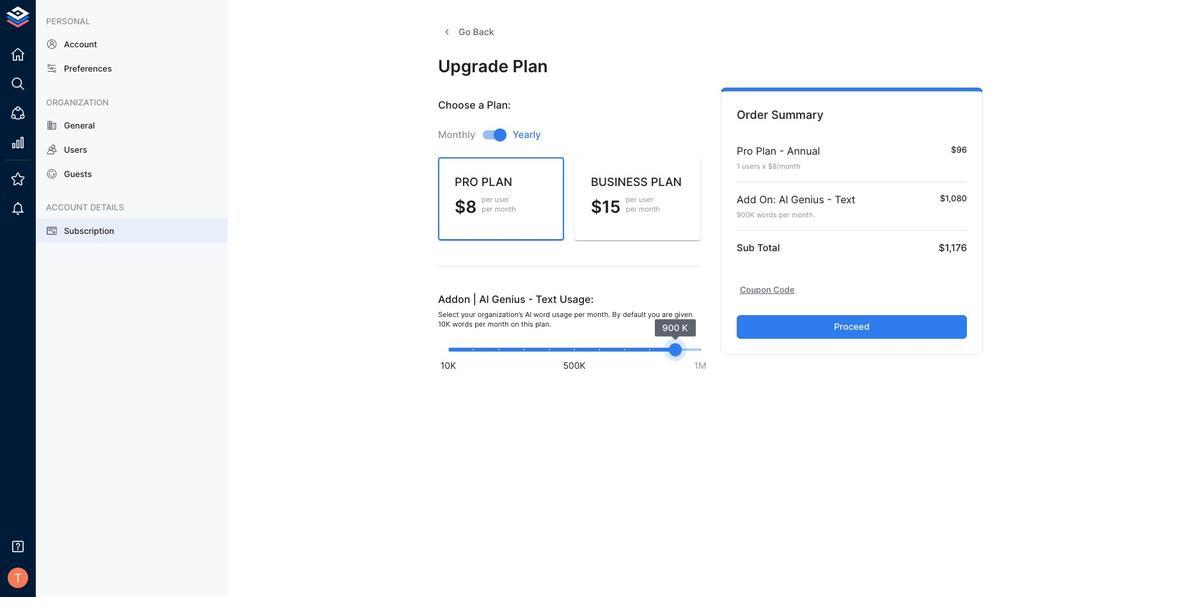 Task type: vqa. For each thing, say whether or not it's contained in the screenshot.
second HELP image
no



Task type: locate. For each thing, give the bounding box(es) containing it.
words down on:
[[757, 211, 777, 220]]

text
[[835, 193, 856, 206], [536, 293, 557, 306]]

user inside $ 15 per user per month
[[639, 195, 654, 204]]

this
[[521, 320, 534, 329]]

plan
[[482, 175, 513, 189], [651, 175, 682, 189]]

plan up x
[[756, 144, 777, 157]]

al
[[779, 193, 789, 206], [479, 293, 489, 306], [525, 310, 532, 319]]

$ down business
[[591, 196, 602, 217]]

0 vertical spatial -
[[780, 144, 785, 157]]

1 horizontal spatial user
[[639, 195, 654, 204]]

t
[[14, 571, 22, 585]]

personal
[[46, 16, 90, 26]]

text inside addon | al genius - text usage: select your organization's al word usage per month. by default you are given 10k words per month on this plan.
[[536, 293, 557, 306]]

0 horizontal spatial plan
[[482, 175, 513, 189]]

user down pro plan
[[495, 195, 509, 204]]

- inside addon | al genius - text usage: select your organization's al word usage per month. by default you are given 10k words per month on this plan.
[[528, 293, 533, 306]]

10k inside addon | al genius - text usage: select your organization's al word usage per month. by default you are given 10k words per month on this plan.
[[438, 320, 451, 329]]

account
[[46, 202, 88, 213]]

plan for 15
[[651, 175, 682, 189]]

al up the this
[[525, 310, 532, 319]]

genius down "/month" on the right of the page
[[791, 193, 825, 206]]

al for on:
[[779, 193, 789, 206]]

month. inside add on: al genius - text 900k words per month.
[[792, 211, 815, 220]]

user inside the $ 8 per user per month
[[495, 195, 509, 204]]

-
[[780, 144, 785, 157], [828, 193, 832, 206], [528, 293, 533, 306]]

1 horizontal spatial month.
[[792, 211, 815, 220]]

business
[[591, 175, 648, 189]]

1 vertical spatial 8
[[466, 196, 477, 217]]

pro
[[737, 144, 753, 157]]

1 vertical spatial al
[[479, 293, 489, 306]]

user for 8
[[495, 195, 509, 204]]

t button
[[4, 564, 32, 593]]

plan.
[[536, 320, 552, 329]]

upgrade
[[438, 55, 509, 76]]

genius
[[791, 193, 825, 206], [492, 293, 526, 306]]

al right on:
[[779, 193, 789, 206]]

1 horizontal spatial plan
[[651, 175, 682, 189]]

month down business plan
[[639, 205, 660, 214]]

month
[[495, 205, 516, 214], [639, 205, 660, 214], [488, 320, 509, 329]]

0 horizontal spatial words
[[453, 320, 473, 329]]

add on: al genius - text 900k words per month.
[[737, 193, 856, 220]]

- right on:
[[828, 193, 832, 206]]

pro plan
[[455, 175, 513, 189]]

0 vertical spatial al
[[779, 193, 789, 206]]

sub
[[737, 242, 755, 254]]

1 horizontal spatial 8
[[773, 162, 777, 171]]

$ down pro
[[455, 196, 466, 217]]

month inside the $ 8 per user per month
[[495, 205, 516, 214]]

text inside add on: al genius - text 900k words per month.
[[835, 193, 856, 206]]

words
[[757, 211, 777, 220], [453, 320, 473, 329]]

per inside add on: al genius - text 900k words per month.
[[779, 211, 790, 220]]

$ inside pro plan - annual 1 users x $ 8 /month
[[768, 162, 773, 171]]

month.
[[792, 211, 815, 220], [587, 310, 611, 319]]

2 horizontal spatial $
[[768, 162, 773, 171]]

2 vertical spatial al
[[525, 310, 532, 319]]

1 vertical spatial -
[[828, 193, 832, 206]]

$1,080
[[940, 193, 968, 204]]

8 inside the $ 8 per user per month
[[466, 196, 477, 217]]

1 horizontal spatial $
[[591, 196, 602, 217]]

- up "/month" on the right of the page
[[780, 144, 785, 157]]

0 horizontal spatial user
[[495, 195, 509, 204]]

proceed
[[835, 321, 870, 332]]

1 plan from the left
[[482, 175, 513, 189]]

- inside add on: al genius - text 900k words per month.
[[828, 193, 832, 206]]

back
[[473, 26, 494, 37]]

$ inside $ 15 per user per month
[[591, 196, 602, 217]]

user for 15
[[639, 195, 654, 204]]

plan for 8
[[482, 175, 513, 189]]

- inside pro plan - annual 1 users x $ 8 /month
[[780, 144, 785, 157]]

0 vertical spatial month.
[[792, 211, 815, 220]]

$
[[768, 162, 773, 171], [455, 196, 466, 217], [591, 196, 602, 217]]

plan right business
[[651, 175, 682, 189]]

pro
[[455, 175, 479, 189]]

|
[[473, 293, 477, 306]]

addon | al genius - text usage: select your organization's al word usage per month. by default you are given 10k words per month on this plan.
[[438, 293, 693, 329]]

you
[[648, 310, 660, 319]]

plan
[[513, 55, 548, 76], [756, 144, 777, 157]]

$ 15 per user per month
[[591, 195, 660, 217]]

text for usage:
[[536, 293, 557, 306]]

0 horizontal spatial month.
[[587, 310, 611, 319]]

proceed button
[[737, 316, 968, 339]]

genius up organization's
[[492, 293, 526, 306]]

0 horizontal spatial 8
[[466, 196, 477, 217]]

code
[[774, 285, 795, 295]]

1 horizontal spatial genius
[[791, 193, 825, 206]]

1 vertical spatial words
[[453, 320, 473, 329]]

plan up the $ 8 per user per month
[[482, 175, 513, 189]]

2 horizontal spatial al
[[779, 193, 789, 206]]

annual
[[787, 144, 821, 157]]

add
[[737, 193, 757, 206]]

2 vertical spatial -
[[528, 293, 533, 306]]

subscription link
[[36, 219, 228, 243]]

8 down pro
[[466, 196, 477, 217]]

8 right x
[[773, 162, 777, 171]]

order summary
[[737, 108, 824, 122]]

$ right x
[[768, 162, 773, 171]]

1
[[737, 162, 740, 171]]

words down the your on the left bottom of page
[[453, 320, 473, 329]]

month for 8
[[495, 205, 516, 214]]

usage:
[[560, 293, 594, 306]]

2 plan from the left
[[651, 175, 682, 189]]

1 user from the left
[[495, 195, 509, 204]]

2 horizontal spatial -
[[828, 193, 832, 206]]

general link
[[36, 113, 228, 138]]

1 vertical spatial genius
[[492, 293, 526, 306]]

- up the this
[[528, 293, 533, 306]]

plan inside pro plan - annual 1 users x $ 8 /month
[[756, 144, 777, 157]]

1 vertical spatial plan
[[756, 144, 777, 157]]

1 vertical spatial text
[[536, 293, 557, 306]]

1 vertical spatial month.
[[587, 310, 611, 319]]

x
[[763, 162, 766, 171]]

by
[[613, 310, 621, 319]]

0 horizontal spatial text
[[536, 293, 557, 306]]

al right |
[[479, 293, 489, 306]]

1 horizontal spatial text
[[835, 193, 856, 206]]

0 horizontal spatial al
[[479, 293, 489, 306]]

0 vertical spatial words
[[757, 211, 777, 220]]

2 user from the left
[[639, 195, 654, 204]]

1 horizontal spatial al
[[525, 310, 532, 319]]

8
[[773, 162, 777, 171], [466, 196, 477, 217]]

0 vertical spatial 10k
[[438, 320, 451, 329]]

given
[[675, 310, 693, 319]]

pro plan - annual 1 users x $ 8 /month
[[737, 144, 821, 171]]

words inside addon | al genius - text usage: select your organization's al word usage per month. by default you are given 10k words per month on this plan.
[[453, 320, 473, 329]]

month down pro plan
[[495, 205, 516, 214]]

genius for |
[[492, 293, 526, 306]]

1 horizontal spatial words
[[757, 211, 777, 220]]

0 horizontal spatial plan
[[513, 55, 548, 76]]

1 horizontal spatial plan
[[756, 144, 777, 157]]

$ inside the $ 8 per user per month
[[455, 196, 466, 217]]

account details
[[46, 202, 124, 213]]

monthly
[[438, 129, 476, 141]]

guests link
[[36, 162, 228, 186]]

preferences link
[[36, 57, 228, 81]]

al inside add on: al genius - text 900k words per month.
[[779, 193, 789, 206]]

0 vertical spatial 8
[[773, 162, 777, 171]]

usage
[[552, 310, 573, 319]]

10k
[[438, 320, 451, 329], [441, 360, 456, 371]]

genius inside addon | al genius - text usage: select your organization's al word usage per month. by default you are given 10k words per month on this plan.
[[492, 293, 526, 306]]

0 horizontal spatial genius
[[492, 293, 526, 306]]

per
[[482, 195, 493, 204], [626, 195, 637, 204], [482, 205, 493, 214], [626, 205, 637, 214], [779, 211, 790, 220], [574, 310, 585, 319], [475, 320, 486, 329]]

0 vertical spatial genius
[[791, 193, 825, 206]]

- for 900k
[[828, 193, 832, 206]]

organization
[[46, 97, 109, 107]]

month. down "/month" on the right of the page
[[792, 211, 815, 220]]

month. left the by
[[587, 310, 611, 319]]

details
[[90, 202, 124, 213]]

1 horizontal spatial -
[[780, 144, 785, 157]]

0 vertical spatial text
[[835, 193, 856, 206]]

month. inside addon | al genius - text usage: select your organization's al word usage per month. by default you are given 10k words per month on this plan.
[[587, 310, 611, 319]]

user
[[495, 195, 509, 204], [639, 195, 654, 204]]

plan right the upgrade
[[513, 55, 548, 76]]

- for usage:
[[528, 293, 533, 306]]

0 vertical spatial plan
[[513, 55, 548, 76]]

summary
[[772, 108, 824, 122]]

genius inside add on: al genius - text 900k words per month.
[[791, 193, 825, 206]]

go
[[459, 26, 471, 37]]

0 horizontal spatial -
[[528, 293, 533, 306]]

month down organization's
[[488, 320, 509, 329]]

month inside $ 15 per user per month
[[639, 205, 660, 214]]

user down business plan
[[639, 195, 654, 204]]

0 horizontal spatial $
[[455, 196, 466, 217]]

15
[[602, 196, 621, 217]]



Task type: describe. For each thing, give the bounding box(es) containing it.
month for 15
[[639, 205, 660, 214]]

$ for 8
[[455, 196, 466, 217]]

a
[[479, 99, 484, 112]]

on
[[511, 320, 519, 329]]

900k
[[737, 211, 755, 220]]

subscription
[[64, 226, 114, 236]]

word
[[534, 310, 550, 319]]

sub total
[[737, 242, 780, 254]]

500k
[[563, 360, 586, 371]]

$1,176
[[939, 242, 968, 254]]

on:
[[760, 193, 776, 206]]

genius for on:
[[791, 193, 825, 206]]

total
[[758, 242, 780, 254]]

words inside add on: al genius - text 900k words per month.
[[757, 211, 777, 220]]

preferences
[[64, 64, 112, 74]]

text for 900k
[[835, 193, 856, 206]]

go back button
[[438, 20, 499, 44]]

users link
[[36, 138, 228, 162]]

guests
[[64, 169, 92, 179]]

900 k
[[663, 323, 688, 334]]

coupon code
[[740, 285, 795, 295]]

business plan
[[591, 175, 682, 189]]

k
[[682, 323, 688, 334]]

organization's
[[478, 310, 523, 319]]

general
[[64, 120, 95, 130]]

yearly
[[513, 129, 541, 141]]

/month
[[777, 162, 801, 171]]

8 inside pro plan - annual 1 users x $ 8 /month
[[773, 162, 777, 171]]

addon
[[438, 293, 471, 306]]

are
[[662, 310, 673, 319]]

account
[[64, 39, 97, 49]]

upgrade plan
[[438, 55, 548, 76]]

$96
[[952, 144, 968, 155]]

1 vertical spatial 10k
[[441, 360, 456, 371]]

coupon
[[740, 285, 772, 295]]

month inside addon | al genius - text usage: select your organization's al word usage per month. by default you are given 10k words per month on this plan.
[[488, 320, 509, 329]]

users
[[64, 145, 87, 155]]

choose a plan:
[[438, 99, 511, 112]]

$ for 15
[[591, 196, 602, 217]]

$ 8 per user per month
[[455, 195, 516, 217]]

order
[[737, 108, 769, 122]]

plan for upgrade
[[513, 55, 548, 76]]

plan:
[[487, 99, 511, 112]]

select
[[438, 310, 459, 319]]

your
[[461, 310, 476, 319]]

coupon code button
[[737, 281, 798, 300]]

al for |
[[479, 293, 489, 306]]

plan for pro
[[756, 144, 777, 157]]

choose
[[438, 99, 476, 112]]

go back
[[459, 26, 494, 37]]

1m
[[695, 360, 707, 371]]

900
[[663, 323, 680, 334]]

users
[[742, 162, 761, 171]]

default
[[623, 310, 646, 319]]

account link
[[36, 32, 228, 57]]



